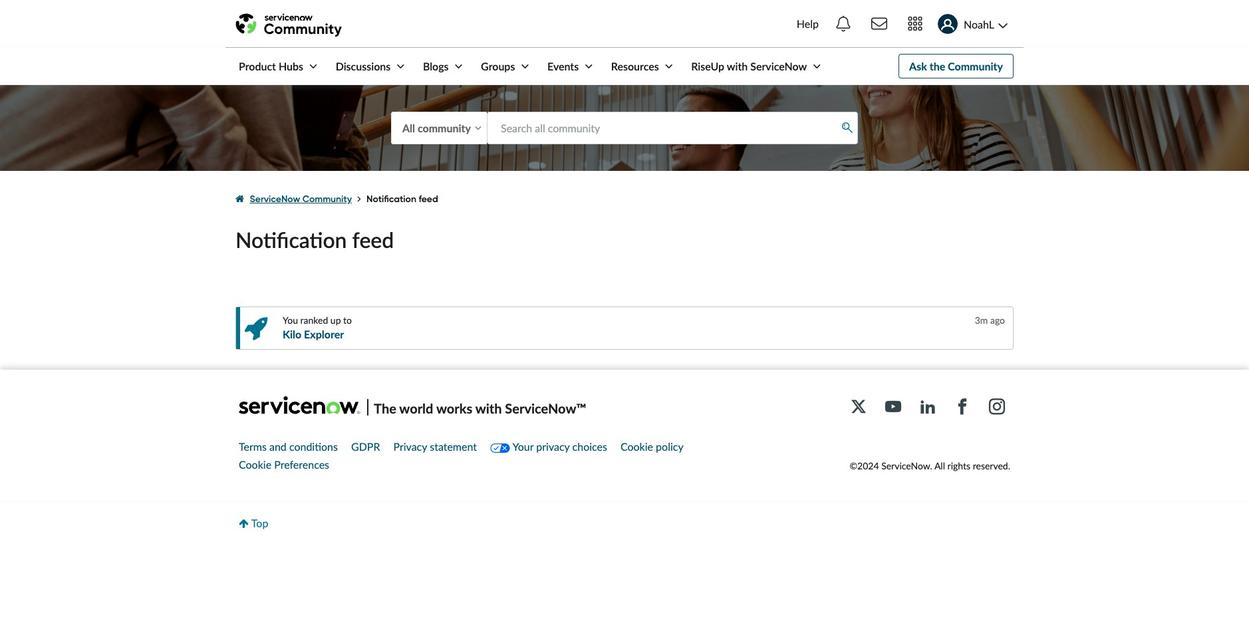Task type: locate. For each thing, give the bounding box(es) containing it.
1 horizontal spatial cookie
[[621, 440, 653, 453]]

1 vertical spatial community
[[303, 193, 352, 205]]

noahl button
[[933, 6, 1014, 42]]

with right works
[[475, 400, 502, 416]]

cookie
[[621, 440, 653, 453], [239, 458, 272, 471]]

top button
[[226, 501, 282, 546]]

0 vertical spatial cookie
[[621, 440, 653, 453]]

1 horizontal spatial community
[[948, 60, 1003, 73]]

notification feed
[[367, 193, 438, 205], [236, 227, 394, 253]]

feed inside list
[[419, 193, 438, 205]]

twitter image
[[851, 399, 867, 415]]

up
[[331, 315, 341, 326]]

your privacy choices
[[510, 440, 607, 453]]

0 horizontal spatial cookie
[[239, 458, 272, 471]]

community
[[948, 60, 1003, 73], [303, 193, 352, 205]]

cookie left 'policy'
[[621, 440, 653, 453]]

ask the community link
[[899, 54, 1014, 79]]

0 vertical spatial notification feed
[[367, 193, 438, 205]]

1 horizontal spatial notification
[[367, 193, 416, 205]]

gdpr link
[[351, 440, 380, 453]]

Search text field
[[487, 112, 858, 145]]

linkedin image
[[920, 399, 936, 415]]

product hubs
[[239, 60, 303, 73]]

servicenow community
[[250, 193, 352, 205]]

notification inside list
[[367, 193, 416, 205]]

0 vertical spatial servicenow
[[751, 60, 807, 73]]

the
[[930, 60, 946, 73]]

0 horizontal spatial community
[[303, 193, 352, 205]]

1 vertical spatial with
[[475, 400, 502, 416]]

privacy
[[394, 440, 427, 453]]

1 vertical spatial notification
[[236, 227, 347, 253]]

product hubs link
[[226, 48, 320, 84]]

your privacy choices link
[[490, 440, 607, 453]]

3m ago
[[975, 315, 1005, 326]]

0 horizontal spatial servicenow
[[250, 193, 300, 205]]

conditions
[[289, 440, 338, 453]]

list
[[236, 181, 1014, 218]]

help link
[[793, 5, 823, 43]]

with
[[727, 60, 748, 73], [475, 400, 502, 416]]

hubs
[[279, 60, 303, 73]]

groups link
[[468, 48, 532, 84]]

ranked
[[300, 315, 328, 326]]

1 horizontal spatial servicenow
[[751, 60, 807, 73]]

notification
[[367, 193, 416, 205], [236, 227, 347, 253]]

ask the community
[[910, 60, 1003, 73]]

0 horizontal spatial with
[[475, 400, 502, 416]]

0 vertical spatial notification
[[367, 193, 416, 205]]

1 horizontal spatial with
[[727, 60, 748, 73]]

0 vertical spatial feed
[[419, 193, 438, 205]]

menu bar containing product hubs
[[226, 48, 824, 84]]

cookie down the terms
[[239, 458, 272, 471]]

1 vertical spatial servicenow
[[250, 193, 300, 205]]

and
[[269, 440, 287, 453]]

youtube image
[[886, 399, 902, 415]]

instagram image
[[989, 399, 1005, 415]]

cookie policy link
[[621, 440, 684, 453]]

your
[[513, 440, 534, 453]]

menu bar
[[226, 48, 824, 84]]

resources
[[611, 60, 659, 73]]

you ranked up to kilo explorer
[[283, 315, 352, 341]]

feed
[[419, 193, 438, 205], [352, 227, 394, 253]]

servicenow community link
[[250, 193, 352, 205]]

1 vertical spatial notification feed
[[236, 227, 394, 253]]

1 horizontal spatial feed
[[419, 193, 438, 205]]

None submit
[[837, 118, 858, 138]]

servicenow
[[751, 60, 807, 73], [250, 193, 300, 205]]

world
[[399, 400, 433, 416]]

servicenow.
[[882, 460, 933, 471]]

preferences
[[274, 458, 329, 471]]

0 horizontal spatial notification
[[236, 227, 347, 253]]

noahl image
[[938, 14, 958, 34]]

choices
[[573, 440, 607, 453]]

servicenow inside list
[[250, 193, 300, 205]]

0 horizontal spatial feed
[[352, 227, 394, 253]]

with right riseup
[[727, 60, 748, 73]]

servicenow image
[[239, 396, 361, 414]]

reserved.
[[973, 460, 1011, 471]]

1 vertical spatial feed
[[352, 227, 394, 253]]

product
[[239, 60, 276, 73]]



Task type: vqa. For each thing, say whether or not it's contained in the screenshot.
'Discussions' LINK
yes



Task type: describe. For each thing, give the bounding box(es) containing it.
riseup
[[691, 60, 725, 73]]

kilo
[[283, 328, 302, 341]]

works
[[436, 400, 473, 416]]

top
[[251, 517, 268, 529]]

you
[[283, 315, 298, 326]]

to
[[343, 315, 352, 326]]

terms
[[239, 440, 267, 453]]

1 vertical spatial cookie
[[239, 458, 272, 471]]

0 vertical spatial with
[[727, 60, 748, 73]]

notification feed inside list
[[367, 193, 438, 205]]

3m
[[975, 315, 988, 326]]

statement
[[430, 440, 477, 453]]

privacy statement link
[[394, 440, 477, 453]]

ask
[[910, 60, 927, 73]]

ago
[[991, 315, 1005, 326]]

servicenow™
[[505, 400, 587, 416]]

the world works with servicenow™
[[374, 400, 587, 416]]

events
[[548, 60, 579, 73]]

riseup with servicenow
[[691, 60, 807, 73]]

list containing servicenow community
[[236, 181, 1014, 218]]

terms and conditions link
[[239, 440, 338, 453]]

explorer
[[304, 328, 344, 341]]

©2024 servicenow. all rights reserved.
[[850, 460, 1011, 471]]

privacy preferences icon image
[[490, 444, 510, 453]]

cookie preferences link
[[239, 458, 329, 471]]

cookie policy cookie preferences
[[239, 440, 684, 471]]

groups
[[481, 60, 515, 73]]

privacy
[[536, 440, 570, 453]]

terms and conditions
[[239, 440, 338, 453]]

blogs link
[[410, 48, 465, 84]]

discussions
[[336, 60, 391, 73]]

gdpr
[[351, 440, 380, 453]]

discussions link
[[322, 48, 407, 84]]

rights
[[948, 460, 971, 471]]

all
[[935, 460, 945, 471]]

help
[[797, 17, 819, 30]]

community inside list
[[303, 193, 352, 205]]

policy
[[656, 440, 684, 453]]

resources link
[[598, 48, 676, 84]]

facebook image
[[955, 399, 971, 415]]

privacy statement
[[394, 440, 477, 453]]

blogs
[[423, 60, 449, 73]]

0 vertical spatial community
[[948, 60, 1003, 73]]

kilo explorer link
[[283, 328, 344, 341]]

©2024
[[850, 460, 879, 471]]

noahl
[[964, 18, 995, 30]]

riseup with servicenow link
[[678, 48, 824, 84]]

events link
[[534, 48, 596, 84]]

the
[[374, 400, 396, 416]]



